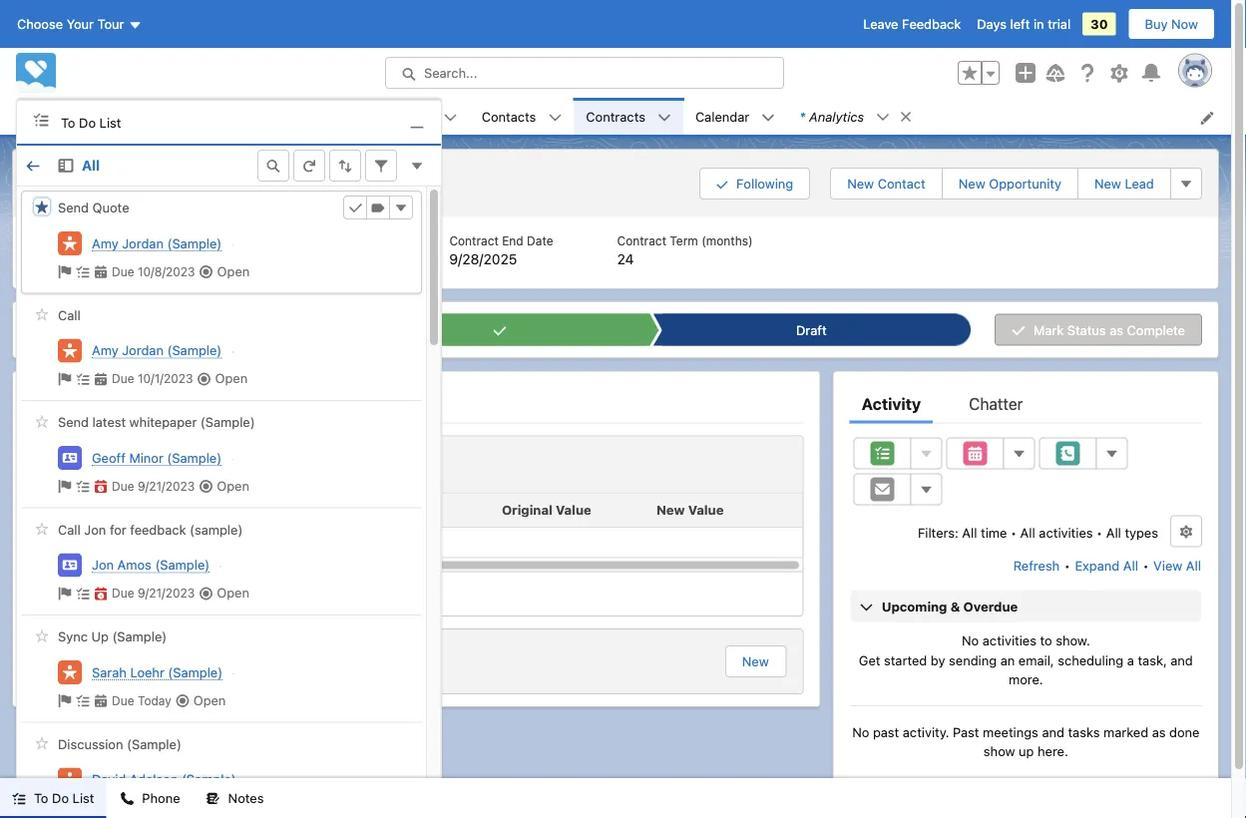 Task type: describe. For each thing, give the bounding box(es) containing it.
following button
[[699, 167, 810, 199]]

in
[[1034, 16, 1044, 31]]

all right expand all button
[[1186, 558, 1201, 573]]

complete
[[1127, 322, 1185, 337]]

jordan for send quote
[[122, 235, 164, 250]]

(sample) inside send quote element
[[167, 235, 222, 250]]

send quote link
[[58, 199, 129, 216]]

activities inside no activities to show. get started by sending an email, scheduling a task, and more.
[[983, 633, 1037, 648]]

text default image inside list
[[444, 111, 458, 125]]

contract image
[[29, 166, 61, 198]]

meetings
[[983, 724, 1039, 739]]

call for call
[[58, 307, 81, 322]]

loehr
[[130, 665, 164, 679]]

sync up (sample) link
[[58, 628, 167, 645]]

filters:
[[918, 525, 959, 540]]

buy now
[[1145, 16, 1198, 31]]

details link
[[148, 384, 197, 424]]

success manager
[[68, 106, 211, 127]]

email,
[[1019, 653, 1054, 668]]

new for new contact
[[847, 176, 874, 191]]

sync
[[58, 629, 88, 644]]

1 horizontal spatial view
[[1154, 558, 1183, 573]]

lead
[[1125, 176, 1154, 191]]

buy now button
[[1128, 8, 1215, 40]]

text error image for geoff minor (sample)
[[94, 479, 108, 493]]

list containing contacts
[[235, 98, 1231, 135]]

days left in trial
[[977, 16, 1071, 31]]

original value element
[[494, 493, 649, 527]]

9/21/2023 for minor
[[138, 479, 195, 493]]

upcoming & overdue button
[[851, 590, 1201, 622]]

mark status as complete button
[[995, 314, 1202, 346]]

no past activity. past meetings and tasks marked as done show up here.
[[852, 724, 1200, 759]]

new for new opportunity
[[959, 176, 985, 191]]

choose
[[17, 16, 63, 31]]

jordan for call
[[122, 343, 164, 358]]

chatter
[[969, 394, 1023, 413]]

orders
[[82, 652, 135, 671]]

adelson
[[130, 772, 178, 787]]

text default image inside sync up (sample) element
[[76, 694, 90, 708]]

left
[[1010, 16, 1030, 31]]

sarah loehr (sample) link
[[92, 663, 223, 682]]

send latest whitepaper (sample) link
[[58, 414, 255, 430]]

call for call jon for feedback (sample)
[[58, 522, 81, 537]]

*
[[799, 109, 805, 124]]

all down contract history grid
[[425, 586, 440, 601]]

call jon for feedback (sample) element
[[21, 512, 422, 616]]

new for new value
[[657, 502, 685, 517]]

30
[[1091, 16, 1108, 31]]

send for send quote
[[58, 200, 89, 215]]

1 horizontal spatial view all link
[[1153, 549, 1202, 581]]

text default image inside notes button
[[206, 792, 220, 806]]

opportunity
[[989, 176, 1062, 191]]

(sample) inside 'link'
[[168, 665, 223, 679]]

expand
[[1075, 558, 1120, 573]]

new lead
[[1095, 176, 1154, 191]]

(1)
[[215, 455, 236, 474]]

original value
[[502, 502, 591, 517]]

david
[[92, 772, 126, 787]]

name
[[79, 233, 112, 247]]

choose your tour button
[[16, 8, 143, 40]]

1 vertical spatial jon
[[92, 557, 114, 572]]

contract for history
[[82, 455, 150, 474]]

now
[[1171, 16, 1198, 31]]

discussion
[[58, 736, 123, 751]]

24
[[617, 251, 634, 267]]

amy jordan (sample) for call
[[92, 343, 222, 358]]

to do list for text default icon within the to do list link
[[61, 114, 121, 129]]

original
[[502, 502, 553, 517]]

as inside button
[[1110, 322, 1124, 337]]

1 cell from the left
[[494, 527, 649, 556]]

your
[[67, 16, 94, 31]]

as inside 'no past activity. past meetings and tasks marked as done show up here.'
[[1152, 724, 1166, 739]]

new lead button
[[1078, 167, 1171, 199]]

contract history image
[[46, 452, 70, 476]]

scheduling
[[1058, 653, 1124, 668]]

sync up (sample)
[[58, 629, 167, 644]]

a
[[1127, 653, 1134, 668]]

overdue
[[963, 599, 1018, 614]]

activity.
[[903, 724, 949, 739]]

due for latest
[[112, 479, 134, 493]]

due for jon
[[112, 586, 134, 600]]

send quote element
[[21, 191, 422, 294]]

send for send latest whitepaper (sample)
[[58, 414, 89, 429]]

no activities to show. get started by sending an email, scheduling a task, and more.
[[859, 633, 1193, 687]]

• down types
[[1143, 558, 1149, 573]]

past
[[953, 724, 979, 739]]

value for original value
[[556, 502, 591, 517]]

text default image inside to do list button
[[12, 792, 26, 806]]

new value
[[657, 502, 724, 517]]

david adelson (sample)
[[92, 772, 236, 787]]

9/28/2025
[[449, 251, 517, 267]]

text default image inside send latest whitepaper (sample) element
[[76, 479, 90, 493]]

no for past
[[852, 724, 869, 739]]

to do list button
[[0, 778, 106, 818]]

amy jordan (sample) link for send quote
[[92, 233, 222, 253]]

contract for 00000101
[[73, 165, 126, 180]]

to inside dialog
[[61, 114, 75, 129]]

discussion (sample) element
[[21, 727, 422, 818]]

activity
[[862, 394, 921, 413]]

contract 00000101
[[73, 165, 161, 201]]

0 horizontal spatial view all link
[[30, 571, 803, 615]]

contacts link
[[470, 98, 548, 135]]

0 vertical spatial jon
[[84, 522, 106, 537]]

list for text default icon within the to do list link
[[99, 114, 121, 129]]

new for new lead
[[1095, 176, 1121, 191]]

and inside no activities to show. get started by sending an email, scheduling a task, and more.
[[1171, 653, 1193, 668]]

open for send quote
[[217, 263, 250, 278]]

contract history (1)
[[82, 455, 236, 474]]

due for quote
[[112, 264, 134, 278]]

9/29/2023,
[[38, 534, 105, 549]]

sarah loehr (sample)
[[92, 665, 223, 679]]

contract end date 9/28/2025
[[449, 233, 553, 267]]

date inside date element
[[38, 502, 68, 517]]

trial
[[1048, 16, 1071, 31]]

field element
[[185, 493, 339, 527]]

text default image inside call jon for feedback (sample) element
[[58, 586, 72, 600]]

up
[[1019, 744, 1034, 759]]

tour
[[97, 16, 124, 31]]

search... button
[[385, 57, 784, 89]]

all left types
[[1106, 525, 1121, 540]]

whitepaper
[[129, 414, 197, 429]]

show.
[[1056, 633, 1090, 648]]

9/29/2023, 2:27 pm
[[38, 534, 158, 549]]

latest
[[92, 414, 126, 429]]

and inside 'no past activity. past meetings and tasks marked as done show up here.'
[[1042, 724, 1065, 739]]

account name sample
[[29, 233, 112, 268]]

amy for call
[[92, 343, 118, 358]]

send latest whitepaper (sample) element
[[21, 405, 422, 508]]

• up expand
[[1097, 525, 1103, 540]]

geoff
[[92, 450, 126, 465]]

contracts link
[[574, 98, 657, 135]]

draft
[[175, 251, 208, 267]]

choose your tour
[[17, 16, 124, 31]]

orders (0)
[[82, 652, 163, 671]]

started
[[884, 653, 927, 668]]

path options list box
[[29, 314, 971, 346]]

activity link
[[862, 384, 921, 424]]

to inside button
[[34, 791, 48, 806]]

chatter link
[[969, 384, 1023, 424]]

sending
[[949, 653, 997, 668]]

0 horizontal spatial status
[[175, 233, 212, 247]]

all right expand
[[1123, 558, 1138, 573]]

text error image for jon amos (sample)
[[94, 586, 108, 600]]

upcoming
[[882, 599, 947, 614]]

send latest whitepaper (sample)
[[58, 414, 255, 429]]



Task type: vqa. For each thing, say whether or not it's contained in the screenshot.
the topmost the Amy
yes



Task type: locate. For each thing, give the bounding box(es) containing it.
4 due from the top
[[112, 586, 134, 600]]

1 vertical spatial jordan
[[122, 343, 164, 358]]

types
[[1125, 525, 1158, 540]]

0 vertical spatial list
[[235, 98, 1231, 135]]

due 9/21/2023 for amos
[[112, 586, 195, 600]]

open for send latest whitepaper (sample)
[[217, 478, 249, 493]]

contract for end
[[449, 233, 499, 247]]

jordan up due 10/1/2023
[[122, 343, 164, 358]]

expand all button
[[1074, 549, 1139, 581]]

0 vertical spatial due 9/21/2023
[[112, 479, 195, 493]]

amos
[[117, 557, 152, 572]]

and right task,
[[1171, 653, 1193, 668]]

contract for term
[[617, 233, 667, 247]]

david adelson (sample) link
[[92, 770, 236, 789]]

1 horizontal spatial and
[[1171, 653, 1193, 668]]

view down types
[[1154, 558, 1183, 573]]

as left complete on the right of page
[[1110, 322, 1124, 337]]

1 horizontal spatial activities
[[1039, 525, 1093, 540]]

amy jordan (sample) link up due 10/8/2023
[[92, 233, 222, 253]]

cell down original value
[[494, 527, 649, 556]]

amy jordan (sample) link for call
[[92, 341, 222, 360]]

0 vertical spatial call
[[58, 307, 81, 322]]

due 9/21/2023 for minor
[[112, 479, 195, 493]]

0 horizontal spatial do
[[52, 791, 69, 806]]

1 due 9/21/2023 from the top
[[112, 479, 195, 493]]

text error image
[[94, 479, 108, 493], [94, 586, 108, 600]]

2 amy jordan (sample) from the top
[[92, 343, 222, 358]]

due 9/21/2023 down contract history (1)
[[112, 479, 195, 493]]

feedback
[[130, 522, 186, 537]]

due inside call jon for feedback (sample) element
[[112, 586, 134, 600]]

1 horizontal spatial as
[[1152, 724, 1166, 739]]

jordan inside send quote element
[[122, 235, 164, 250]]

call down sample link
[[58, 307, 81, 322]]

open for call
[[215, 371, 248, 386]]

send
[[58, 200, 89, 215], [58, 414, 89, 429]]

view all link down types
[[1153, 549, 1202, 581]]

discussion (sample) link
[[58, 736, 181, 752]]

amy jordan (sample) up due 10/1/2023
[[92, 343, 222, 358]]

1 vertical spatial text error image
[[94, 586, 108, 600]]

calendar list item
[[683, 98, 787, 135]]

0 horizontal spatial as
[[1110, 322, 1124, 337]]

text default image inside all button
[[58, 158, 74, 174]]

view
[[1154, 558, 1183, 573], [393, 586, 422, 601]]

and up here.
[[1042, 724, 1065, 739]]

new inside "button"
[[959, 176, 985, 191]]

2 due 9/21/2023 from the top
[[112, 586, 195, 600]]

contract inside contract end date 9/28/2025
[[449, 233, 499, 247]]

search...
[[424, 65, 477, 80]]

orders image
[[46, 649, 70, 673]]

2 call from the top
[[58, 522, 81, 537]]

1 vertical spatial view
[[393, 586, 422, 601]]

all
[[82, 157, 100, 174], [962, 525, 977, 540], [1020, 525, 1035, 540], [1106, 525, 1121, 540], [1123, 558, 1138, 573], [1186, 558, 1201, 573], [425, 586, 440, 601]]

due down amos
[[112, 586, 134, 600]]

0 vertical spatial text error image
[[94, 479, 108, 493]]

amy jordan (sample) inside send quote element
[[92, 235, 222, 250]]

1 vertical spatial activities
[[983, 633, 1037, 648]]

amy inside the call element
[[92, 343, 118, 358]]

0 horizontal spatial to
[[34, 791, 48, 806]]

send left quote
[[58, 200, 89, 215]]

1 vertical spatial list
[[13, 217, 1218, 289]]

tab list containing related
[[29, 384, 804, 424]]

date right end
[[527, 233, 553, 247]]

text default image inside phone button
[[120, 792, 134, 806]]

contract history grid
[[30, 493, 803, 557]]

9/21/2023 for amos
[[138, 586, 195, 600]]

to do list inside button
[[34, 791, 94, 806]]

text default image inside to do list link
[[33, 112, 49, 128]]

new
[[847, 176, 874, 191], [959, 176, 985, 191], [1095, 176, 1121, 191], [657, 502, 685, 517], [742, 654, 769, 669]]

date up 9/29/2023,
[[38, 502, 68, 517]]

an
[[1000, 653, 1015, 668]]

open for call jon for feedback (sample)
[[217, 585, 249, 600]]

more.
[[1009, 672, 1043, 687]]

1 horizontal spatial tab list
[[850, 384, 1202, 424]]

1 tab list from the left
[[29, 384, 804, 424]]

9/21/2023 down contract history (1)
[[138, 479, 195, 493]]

new opportunity
[[959, 176, 1062, 191]]

list
[[99, 114, 121, 129], [72, 791, 94, 806]]

do inside button
[[52, 791, 69, 806]]

amy jordan (sample) link up due 10/1/2023
[[92, 341, 222, 360]]

1 vertical spatial date
[[38, 502, 68, 517]]

00000101
[[73, 179, 161, 201]]

text default image
[[899, 110, 913, 124], [33, 112, 49, 128], [58, 158, 74, 174], [58, 265, 72, 279], [199, 265, 213, 279], [94, 372, 108, 386], [197, 372, 211, 386], [58, 479, 72, 493], [199, 479, 213, 493], [58, 586, 72, 600], [76, 694, 90, 708], [12, 792, 26, 806], [120, 792, 134, 806], [206, 792, 220, 806]]

list item
[[235, 98, 294, 135], [294, 98, 363, 135], [363, 98, 470, 135], [787, 98, 922, 135], [244, 233, 417, 273]]

user element
[[339, 493, 494, 527]]

amy for send quote
[[92, 235, 118, 250]]

pm
[[139, 534, 158, 549]]

field
[[193, 502, 224, 517]]

amy jordan (sample) for send quote
[[92, 235, 222, 250]]

sync up (sample) element
[[21, 620, 422, 723]]

1 value from the left
[[556, 502, 591, 517]]

due 9/21/2023 inside call jon for feedback (sample) element
[[112, 586, 195, 600]]

list item inside list
[[244, 233, 417, 273]]

status right mark
[[1067, 322, 1106, 337]]

due left the 10/1/2023
[[112, 371, 134, 385]]

2:27
[[108, 534, 135, 549]]

1 horizontal spatial to
[[61, 114, 75, 129]]

0 vertical spatial status
[[175, 233, 212, 247]]

all up refresh
[[1020, 525, 1035, 540]]

contract
[[73, 165, 126, 180], [449, 233, 499, 247], [617, 233, 667, 247], [82, 455, 150, 474]]

details
[[148, 394, 197, 413]]

1 vertical spatial to
[[34, 791, 48, 806]]

tab list containing activity
[[850, 384, 1202, 424]]

to do list
[[61, 114, 121, 129], [34, 791, 94, 806]]

today
[[138, 693, 171, 707]]

list down "david"
[[72, 791, 94, 806]]

new contact
[[847, 176, 926, 191]]

quote
[[92, 200, 129, 215]]

filters: all time • all activities • all types
[[918, 525, 1158, 540]]

status up the draft
[[175, 233, 212, 247]]

up
[[91, 629, 109, 644]]

amy jordan (sample) inside the call element
[[92, 343, 222, 358]]

1 vertical spatial call
[[58, 522, 81, 537]]

0 vertical spatial view
[[1154, 558, 1183, 573]]

open inside send latest whitepaper (sample) element
[[217, 478, 249, 493]]

9/21/2023 inside send latest whitepaper (sample) element
[[138, 479, 195, 493]]

call element
[[21, 298, 422, 401]]

due 9/21/2023 down jon amos (sample) "link"
[[112, 586, 195, 600]]

minor
[[129, 450, 163, 465]]

notes button
[[194, 778, 276, 818]]

to
[[61, 114, 75, 129], [34, 791, 48, 806]]

phone
[[142, 791, 180, 806]]

analytics
[[809, 109, 864, 124]]

2 value from the left
[[688, 502, 724, 517]]

(sample) inside "link"
[[155, 557, 210, 572]]

mark status as complete
[[1034, 322, 1185, 337]]

&
[[951, 599, 960, 614]]

due down sarah
[[112, 693, 134, 707]]

tab list
[[29, 384, 804, 424], [850, 384, 1202, 424]]

1 vertical spatial status
[[1067, 322, 1106, 337]]

2 tab list from the left
[[850, 384, 1202, 424]]

0 vertical spatial amy
[[92, 235, 118, 250]]

2 due from the top
[[112, 371, 134, 385]]

1 horizontal spatial status
[[1067, 322, 1106, 337]]

group
[[958, 61, 1000, 85]]

all up 00000101
[[82, 157, 100, 174]]

1 horizontal spatial do
[[79, 114, 96, 129]]

2 jordan from the top
[[122, 343, 164, 358]]

1 horizontal spatial value
[[688, 502, 724, 517]]

get
[[859, 653, 881, 668]]

list up all button
[[99, 114, 121, 129]]

0 horizontal spatial view
[[393, 586, 422, 601]]

new value element
[[649, 493, 803, 527]]

jon left for
[[84, 522, 106, 537]]

value
[[556, 502, 591, 517], [688, 502, 724, 517]]

1 vertical spatial amy jordan (sample) link
[[92, 341, 222, 360]]

0 vertical spatial to
[[61, 114, 75, 129]]

(months)
[[702, 233, 753, 247]]

1 due from the top
[[112, 264, 134, 278]]

0 horizontal spatial value
[[556, 502, 591, 517]]

related
[[41, 394, 100, 413]]

open
[[217, 263, 250, 278], [215, 371, 248, 386], [217, 478, 249, 493], [217, 585, 249, 600], [193, 692, 226, 707]]

open inside the call element
[[215, 371, 248, 386]]

due inside send latest whitepaper (sample) element
[[112, 479, 134, 493]]

0 horizontal spatial activities
[[983, 633, 1037, 648]]

open right today
[[193, 692, 226, 707]]

view all link down contract history grid
[[30, 571, 803, 615]]

1 amy from the top
[[92, 235, 118, 250]]

all left the time
[[962, 525, 977, 540]]

contact
[[878, 176, 926, 191]]

1 vertical spatial send
[[58, 414, 89, 429]]

amy jordan (sample) up due 10/8/2023
[[92, 235, 222, 250]]

0 vertical spatial no
[[962, 633, 979, 648]]

1 vertical spatial and
[[1042, 724, 1065, 739]]

call
[[58, 307, 81, 322], [58, 522, 81, 537]]

0 vertical spatial activities
[[1039, 525, 1093, 540]]

3 due from the top
[[112, 479, 134, 493]]

activities up 'an'
[[983, 633, 1037, 648]]

list inside button
[[72, 791, 94, 806]]

due today
[[112, 693, 171, 707]]

0 horizontal spatial list
[[72, 791, 94, 806]]

no left past
[[852, 724, 869, 739]]

no for activities
[[962, 633, 979, 648]]

1 horizontal spatial no
[[962, 633, 979, 648]]

calendar link
[[683, 98, 762, 135]]

open inside sync up (sample) element
[[193, 692, 226, 707]]

1 vertical spatial do
[[52, 791, 69, 806]]

status
[[175, 233, 212, 247], [1067, 322, 1106, 337]]

open inside call jon for feedback (sample) element
[[217, 585, 249, 600]]

following
[[736, 176, 793, 191]]

0 vertical spatial amy jordan (sample) link
[[92, 233, 222, 253]]

open down (1)
[[217, 478, 249, 493]]

2 cell from the left
[[649, 527, 803, 556]]

contract inside contract term (months) 24
[[617, 233, 667, 247]]

1 vertical spatial due 9/21/2023
[[112, 586, 195, 600]]

open inside send quote element
[[217, 263, 250, 278]]

1 send from the top
[[58, 200, 89, 215]]

0 vertical spatial do
[[79, 114, 96, 129]]

1 text error image from the top
[[94, 479, 108, 493]]

related link
[[41, 384, 100, 424]]

due inside send quote element
[[112, 264, 134, 278]]

status inside button
[[1067, 322, 1106, 337]]

9/21/2023 inside call jon for feedback (sample) element
[[138, 586, 195, 600]]

0 horizontal spatial and
[[1042, 724, 1065, 739]]

contract inside the contract 00000101
[[73, 165, 126, 180]]

due up date element at bottom
[[112, 479, 134, 493]]

refresh button
[[1012, 549, 1061, 581]]

call link
[[58, 307, 81, 323]]

open right details link
[[215, 371, 248, 386]]

1 vertical spatial 9/21/2023
[[138, 586, 195, 600]]

sample link
[[31, 250, 79, 271]]

0 horizontal spatial no
[[852, 724, 869, 739]]

text error image up date element at bottom
[[94, 479, 108, 493]]

to do list up all button
[[61, 114, 121, 129]]

1 call from the top
[[58, 307, 81, 322]]

call left for
[[58, 522, 81, 537]]

no inside no activities to show. get started by sending an email, scheduling a task, and more.
[[962, 633, 979, 648]]

jordan up due 10/8/2023
[[122, 235, 164, 250]]

2 9/21/2023 from the top
[[138, 586, 195, 600]]

contacts
[[482, 109, 536, 123]]

do up all button
[[79, 114, 96, 129]]

open for sync up (sample)
[[193, 692, 226, 707]]

no up sending
[[962, 633, 979, 648]]

task,
[[1138, 653, 1167, 668]]

date inside contract end date 9/28/2025
[[527, 233, 553, 247]]

2 amy from the top
[[92, 343, 118, 358]]

5 due from the top
[[112, 693, 134, 707]]

no
[[962, 633, 979, 648], [852, 724, 869, 739]]

0 vertical spatial as
[[1110, 322, 1124, 337]]

value for new value
[[688, 502, 724, 517]]

for
[[110, 522, 126, 537]]

* analytics
[[799, 109, 864, 124]]

1 jordan from the top
[[122, 235, 164, 250]]

contacts list item
[[470, 98, 574, 135]]

created.
[[193, 534, 244, 549]]

0 vertical spatial to do list
[[61, 114, 121, 129]]

cell
[[494, 527, 649, 556], [649, 527, 803, 556]]

days
[[977, 16, 1007, 31]]

contracts list item
[[574, 98, 683, 135]]

send down related
[[58, 414, 89, 429]]

0 vertical spatial 9/21/2023
[[138, 479, 195, 493]]

0 vertical spatial jordan
[[122, 235, 164, 250]]

leave feedback
[[863, 16, 961, 31]]

to do list dialog
[[16, 100, 442, 818]]

amy inside send quote element
[[92, 235, 118, 250]]

user
[[347, 502, 378, 517]]

• left expand
[[1064, 558, 1070, 573]]

text error image up up
[[94, 586, 108, 600]]

cell down new value at bottom
[[649, 527, 803, 556]]

upcoming & overdue
[[882, 599, 1018, 614]]

1 amy jordan (sample) from the top
[[92, 235, 222, 250]]

do inside dialog
[[79, 114, 96, 129]]

10/8/2023
[[138, 264, 195, 278]]

1 vertical spatial list
[[72, 791, 94, 806]]

(sample) inside the call element
[[167, 343, 222, 358]]

open right the draft
[[217, 263, 250, 278]]

0 vertical spatial amy jordan (sample)
[[92, 235, 222, 250]]

2 send from the top
[[58, 414, 89, 429]]

list
[[235, 98, 1231, 135], [13, 217, 1218, 289]]

amy down quote
[[92, 235, 118, 250]]

due for up
[[112, 693, 134, 707]]

list item containing *
[[787, 98, 922, 135]]

view all
[[393, 586, 440, 601]]

1 vertical spatial amy jordan (sample)
[[92, 343, 222, 358]]

leave
[[863, 16, 898, 31]]

due inside sync up (sample) element
[[112, 693, 134, 707]]

new opportunity button
[[942, 167, 1079, 199]]

0 vertical spatial send
[[58, 200, 89, 215]]

0 vertical spatial and
[[1171, 653, 1193, 668]]

list for text default icon inside to do list button
[[72, 791, 94, 806]]

call jon for feedback (sample) link
[[58, 521, 243, 537]]

0 vertical spatial list
[[99, 114, 121, 129]]

time
[[981, 525, 1007, 540]]

term
[[670, 233, 698, 247]]

amy jordan (sample) link
[[92, 233, 222, 253], [92, 341, 222, 360]]

due 9/21/2023 inside send latest whitepaper (sample) element
[[112, 479, 195, 493]]

list containing draft
[[13, 217, 1218, 289]]

new contact button
[[830, 167, 943, 199]]

due 9/21/2023
[[112, 479, 195, 493], [112, 586, 195, 600]]

manager
[[140, 106, 211, 127]]

activities
[[1039, 525, 1093, 540], [983, 633, 1037, 648]]

no inside 'no past activity. past meetings and tasks marked as done show up here.'
[[852, 724, 869, 739]]

1 vertical spatial as
[[1152, 724, 1166, 739]]

show
[[984, 744, 1015, 759]]

jon down 9/29/2023, 2:27 pm
[[92, 557, 114, 572]]

1 horizontal spatial date
[[527, 233, 553, 247]]

text default image
[[444, 111, 458, 125], [76, 265, 90, 279], [94, 265, 108, 279], [58, 372, 72, 386], [76, 372, 90, 386], [76, 479, 90, 493], [76, 586, 90, 600], [199, 586, 213, 600], [58, 694, 72, 708], [94, 694, 108, 708], [175, 694, 189, 708]]

1 vertical spatial to do list
[[34, 791, 94, 806]]

amy up due 10/1/2023
[[92, 343, 118, 358]]

leave feedback link
[[863, 16, 961, 31]]

all inside button
[[82, 157, 100, 174]]

call inside "link"
[[58, 522, 81, 537]]

1 vertical spatial no
[[852, 724, 869, 739]]

jordan inside the call element
[[122, 343, 164, 358]]

due left 10/8/2023
[[112, 264, 134, 278]]

to do list inside dialog
[[61, 114, 121, 129]]

do down the discussion
[[52, 791, 69, 806]]

1 9/21/2023 from the top
[[138, 479, 195, 493]]

0 horizontal spatial tab list
[[29, 384, 804, 424]]

date element
[[30, 493, 185, 527]]

open down created.
[[217, 585, 249, 600]]

1 amy jordan (sample) link from the top
[[92, 233, 222, 253]]

as left done in the right bottom of the page
[[1152, 724, 1166, 739]]

2 amy jordan (sample) link from the top
[[92, 341, 222, 360]]

to do list for text default icon inside to do list button
[[34, 791, 94, 806]]

9/21/2023 down jon amos (sample) "link"
[[138, 586, 195, 600]]

2 text error image from the top
[[94, 586, 108, 600]]

1 horizontal spatial list
[[99, 114, 121, 129]]

new inside contract history grid
[[657, 502, 685, 517]]

• right the time
[[1011, 525, 1017, 540]]

0 horizontal spatial date
[[38, 502, 68, 517]]

0 vertical spatial date
[[527, 233, 553, 247]]

list inside dialog
[[99, 114, 121, 129]]

success
[[68, 106, 135, 127]]

due inside the call element
[[112, 371, 134, 385]]

1 vertical spatial amy
[[92, 343, 118, 358]]

to do list down "david"
[[34, 791, 94, 806]]

activities up refresh button
[[1039, 525, 1093, 540]]

marked
[[1104, 724, 1149, 739]]

view down contract history grid
[[393, 586, 422, 601]]



